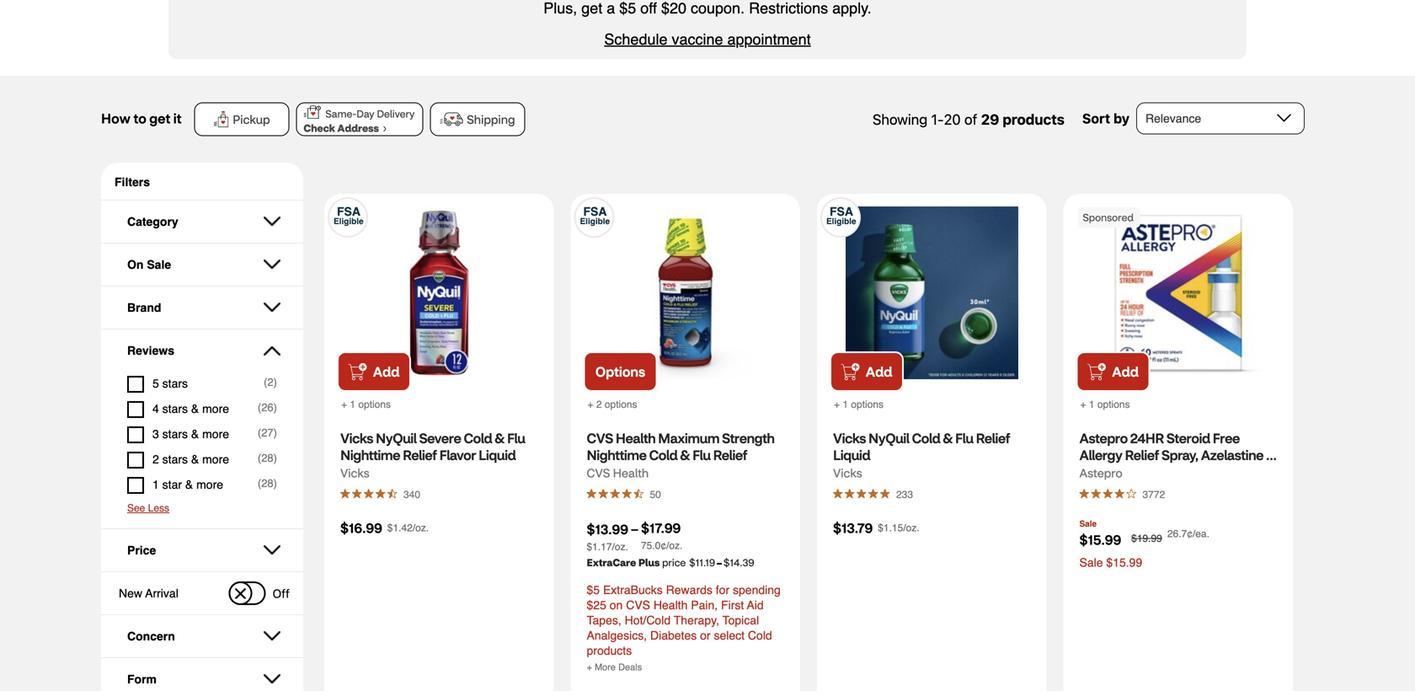 Task type: locate. For each thing, give the bounding box(es) containing it.
showing 1-20 of 29 products
[[873, 111, 1065, 128]]

$15.99 up sale $15.99
[[1080, 531, 1122, 548]]

fsa eligible for vicks nyquil severe cold & flu nighttime relief flavor liquid
[[334, 205, 364, 226]]

2 up ( 26 )
[[268, 376, 274, 389]]

28 down "27"
[[261, 452, 274, 464]]

1 horizontal spatial flu
[[693, 446, 711, 464]]

reviews button
[[115, 330, 290, 372]]

more for 4 stars & more
[[202, 402, 229, 416]]

3772 link
[[1139, 483, 1170, 505]]

0 vertical spatial 2
[[268, 376, 274, 389]]

eligible for vicks nyquil cold & flu relief liquid
[[827, 217, 857, 226]]

( up ( 26 )
[[264, 376, 268, 389]]

fsa eligible for cvs health maximum strength nighttime cold & flu relief
[[580, 205, 610, 226]]

arrival
[[145, 587, 179, 600]]

topical
[[723, 614, 760, 627]]

0 horizontal spatial liquid
[[479, 446, 516, 464]]

price button
[[115, 529, 290, 571]]

nyquil left severe
[[376, 429, 417, 447]]

28 inside checkbox
[[261, 477, 274, 490]]

0 horizontal spatial nighttime
[[341, 446, 400, 464]]

nyquil for nighttime
[[376, 429, 417, 447]]

1 vertical spatial 28
[[261, 477, 274, 490]]

by
[[1114, 110, 1130, 126]]

+ 2 options
[[588, 399, 638, 410]]

options for astepro 24hr steroid free allergy relief spray, azelastine hcl
[[1098, 399, 1131, 410]]

vaccine
[[672, 31, 724, 48]]

eligible for cvs health maximum strength nighttime cold & flu relief
[[580, 217, 610, 226]]

75.0¢/oz.
[[641, 540, 683, 552]]

1 vertical spatial astepro
[[1080, 465, 1123, 480]]

more
[[202, 402, 229, 416], [202, 427, 229, 441], [202, 453, 229, 466], [196, 478, 223, 491]]

health up cvs health link
[[616, 429, 656, 447]]

( up ( 27 )
[[258, 401, 261, 414]]

more down the 4 stars & more 26 items, reviews 'checkbox'
[[202, 427, 229, 441]]

2 add from the left
[[866, 363, 893, 380]]

1 inside checkbox
[[153, 478, 159, 491]]

fsa eligible
[[334, 205, 364, 226], [580, 205, 610, 226], [827, 205, 857, 226]]

0 vertical spatial health
[[616, 429, 656, 447]]

$15.99
[[1080, 531, 1122, 548], [1107, 556, 1143, 569]]

& inside the cvs health maximum strength nighttime cold & flu relief cvs health
[[680, 446, 690, 464]]

brand heading
[[127, 301, 267, 314]]

more
[[595, 662, 616, 673]]

flu inside the cvs health maximum strength nighttime cold & flu relief cvs health
[[693, 446, 711, 464]]

2 inside checkbox
[[268, 376, 274, 389]]

how to get it element
[[101, 110, 182, 129]]

1 stars from the top
[[162, 377, 188, 390]]

3 + 1 options from the left
[[1081, 399, 1131, 410]]

24hr
[[1131, 429, 1165, 447]]

liquid inside vicks nyquil cold & flu relief liquid vicks
[[834, 446, 871, 464]]

2 horizontal spatial add button
[[1077, 351, 1151, 392]]

) inside 5 stars 2 items, reviews list 5 items checkbox
[[274, 376, 277, 389]]

+ for astepro 24hr steroid free allergy relief spray, azelastine hcl
[[1081, 399, 1087, 410]]

cold up 50 link
[[649, 446, 678, 464]]

28 down ( 27 )
[[261, 477, 274, 490]]

1 horizontal spatial + 1 options
[[834, 399, 884, 410]]

2 horizontal spatial add
[[1113, 363, 1139, 380]]

cvs health link
[[587, 463, 649, 483]]

more inside checkbox
[[196, 478, 223, 491]]

fsa for cvs health maximum strength nighttime cold & flu relief
[[584, 205, 607, 218]]

nyquil inside vicks nyquil severe cold & flu nighttime relief flavor liquid vicks
[[376, 429, 417, 447]]

2 vertical spatial sale
[[1080, 556, 1104, 569]]

) inside the 4 stars & more 26 items, reviews 'checkbox'
[[274, 401, 277, 414]]

tapes,
[[587, 614, 622, 627]]

1 horizontal spatial fsa
[[584, 205, 607, 218]]

nyquil up 233 link
[[869, 429, 910, 447]]

2 nighttime from the left
[[587, 446, 647, 464]]

( 28 ) inside 2 stars & more 28 items, reviews option
[[258, 452, 277, 464]]

0 horizontal spatial fsa
[[337, 205, 361, 218]]

relief inside vicks nyquil severe cold & flu nighttime relief flavor liquid vicks
[[403, 446, 437, 464]]

0 horizontal spatial flu
[[507, 429, 525, 447]]

1 vertical spatial 2
[[597, 399, 602, 410]]

1 vertical spatial products
[[587, 644, 632, 657]]

relief inside the astepro 24hr steroid free allergy relief spray, azelastine hcl
[[1126, 446, 1160, 464]]

( for 4 stars & more
[[258, 401, 261, 414]]

5
[[153, 377, 159, 390]]

relief
[[977, 429, 1011, 447], [403, 446, 437, 464], [714, 446, 748, 464], [1126, 446, 1160, 464]]

1 liquid from the left
[[479, 446, 516, 464]]

options for vicks nyquil cold & flu relief liquid
[[852, 399, 884, 410]]

& inside vicks nyquil severe cold & flu nighttime relief flavor liquid vicks
[[495, 429, 505, 447]]

5 ) from the top
[[274, 477, 277, 490]]

0 horizontal spatial add button
[[337, 351, 411, 392]]

nyquil inside vicks nyquil cold & flu relief liquid vicks
[[869, 429, 910, 447]]

0 horizontal spatial vicks link
[[341, 463, 370, 483]]

sale for sale
[[1080, 519, 1097, 529]]

health down "rewards"
[[654, 598, 688, 612]]

eligible
[[334, 217, 364, 226], [580, 217, 610, 226], [827, 217, 857, 226]]

cold right severe
[[464, 429, 492, 447]]

2 liquid from the left
[[834, 446, 871, 464]]

liquid right the flavor on the bottom
[[479, 446, 516, 464]]

1 vertical spatial sale
[[1080, 519, 1097, 529]]

1 horizontal spatial nighttime
[[587, 446, 647, 464]]

stars for 2
[[162, 453, 188, 466]]

3 fsa from the left
[[830, 205, 854, 218]]

$19.99
[[1132, 533, 1163, 544]]

nighttime
[[341, 446, 400, 464], [587, 446, 647, 464]]

( inside 5 stars 2 items, reviews list 5 items checkbox
[[264, 376, 268, 389]]

1 horizontal spatial add
[[866, 363, 893, 380]]

1 horizontal spatial fsa eligible
[[580, 205, 610, 226]]

2 down options link
[[597, 399, 602, 410]]

28 inside option
[[261, 452, 274, 464]]

sale inside dropdown button
[[147, 258, 171, 271]]

eligible for vicks nyquil severe cold & flu nighttime relief flavor liquid
[[334, 217, 364, 226]]

on sale
[[127, 258, 171, 271]]

2 astepro from the top
[[1080, 465, 1123, 480]]

stars right 5
[[162, 377, 188, 390]]

28 for 1 star & more
[[261, 477, 274, 490]]

4 ) from the top
[[274, 452, 277, 464]]

1 astepro from the top
[[1080, 429, 1128, 447]]

options up allergy
[[1098, 399, 1131, 410]]

1
[[350, 399, 356, 410], [843, 399, 849, 410], [1090, 399, 1095, 410], [153, 478, 159, 491]]

) inside 3 stars & more 27 items, reviews option
[[274, 426, 277, 439]]

stars right 4
[[162, 402, 188, 416]]

vicks link
[[341, 463, 370, 483], [834, 463, 863, 483]]

( 27 )
[[258, 426, 277, 439]]

50 link
[[646, 483, 666, 505]]

+ 1 options
[[341, 399, 391, 410], [834, 399, 884, 410], [1081, 399, 1131, 410]]

cold inside the cvs health maximum strength nighttime cold & flu relief cvs health
[[649, 446, 678, 464]]

nighttime inside vicks nyquil severe cold & flu nighttime relief flavor liquid vicks
[[341, 446, 400, 464]]

28
[[261, 452, 274, 464], [261, 477, 274, 490]]

340 link
[[400, 483, 425, 505]]

extracare
[[587, 556, 637, 569]]

2 for +
[[597, 399, 602, 410]]

2 for (
[[268, 376, 274, 389]]

this link goes to a page with all vicks nyquil severe cold & flu nighttime relief flavor liquid reviews. image
[[341, 489, 400, 499]]

) inside 2 stars & more 28 items, reviews option
[[274, 452, 277, 464]]

more for 3 stars & more
[[202, 427, 229, 441]]

( inside 2 stars & more 28 items, reviews option
[[258, 452, 261, 464]]

28 for 2 stars & more
[[261, 452, 274, 464]]

liquid up this link goes to a page with all vicks nyquil cold & flu relief liquid reviews. image
[[834, 446, 871, 464]]

) inside 1 star & more 28 items, reviews checkbox
[[274, 477, 277, 490]]

( down "27"
[[258, 452, 261, 464]]

$5 extrabucks rewards for spending $25 on cvs health pain, first aid tapes, hot/cold therapy, topical analgesics, diabetes or select cold products + more deals
[[587, 583, 784, 673]]

0 horizontal spatial add
[[373, 363, 400, 380]]

vicks link up this link goes to a page with all vicks nyquil cold & flu relief liquid reviews. image
[[834, 463, 863, 483]]

2 fsa from the left
[[584, 205, 607, 218]]

4 stars from the top
[[162, 453, 188, 466]]

2 28 from the top
[[261, 477, 274, 490]]

azelastine
[[1202, 446, 1264, 464]]

( down ( 26 )
[[258, 426, 261, 439]]

2 ( 28 ) from the top
[[258, 477, 277, 490]]

on sale button
[[115, 244, 290, 286]]

stars up star
[[162, 453, 188, 466]]

1 horizontal spatial liquid
[[834, 446, 871, 464]]

2 horizontal spatial + 1 options
[[1081, 399, 1131, 410]]

3 add from the left
[[1113, 363, 1139, 380]]

( down ( 27 )
[[258, 477, 261, 490]]

stars inside option
[[162, 427, 188, 441]]

more down 3 stars & more 27 items, reviews option
[[202, 453, 229, 466]]

0 horizontal spatial eligible
[[334, 217, 364, 226]]

cold down topical
[[748, 629, 773, 642]]

cold
[[464, 429, 492, 447], [912, 429, 941, 447], [649, 446, 678, 464], [748, 629, 773, 642]]

stars inside checkbox
[[162, 377, 188, 390]]

astepro link
[[1080, 463, 1123, 483]]

category
[[127, 215, 178, 228]]

nighttime up "this link goes to a page with all cvs health maximum strength nighttime cold & flu relief reviews." image
[[587, 446, 647, 464]]

more inside option
[[202, 453, 229, 466]]

( inside 1 star & more 28 items, reviews checkbox
[[258, 477, 261, 490]]

more up see less dropdown button
[[196, 478, 223, 491]]

3 fsa eligible from the left
[[827, 205, 857, 226]]

2 eligible from the left
[[580, 217, 610, 226]]

3 eligible from the left
[[827, 217, 857, 226]]

2 add button from the left
[[830, 351, 904, 392]]

4 options from the left
[[1098, 399, 1131, 410]]

fsa for vicks nyquil cold & flu relief liquid
[[830, 205, 854, 218]]

2 ) from the top
[[274, 401, 277, 414]]

relief inside vicks nyquil cold & flu relief liquid vicks
[[977, 429, 1011, 447]]

form button
[[115, 658, 290, 691]]

& inside checkbox
[[185, 478, 193, 491]]

+ for vicks nyquil cold & flu relief liquid
[[834, 399, 840, 410]]

1 options from the left
[[358, 399, 391, 410]]

$13.79
[[834, 519, 873, 536]]

astepro up astepro link
[[1080, 429, 1128, 447]]

add button for cold
[[830, 351, 904, 392]]

stars for 3
[[162, 427, 188, 441]]

extracare plus price $11.19
[[587, 556, 716, 569]]

cvs up "this link goes to a page with all cvs health maximum strength nighttime cold & flu relief reviews." image
[[587, 465, 610, 480]]

more inside 'checkbox'
[[202, 402, 229, 416]]

stars inside 'checkbox'
[[162, 402, 188, 416]]

$15.99 down $19.99
[[1107, 556, 1143, 569]]

) for 1 star & more
[[274, 477, 277, 490]]

2 horizontal spatial eligible
[[827, 217, 857, 226]]

1 horizontal spatial eligible
[[580, 217, 610, 226]]

astepro inside the astepro 24hr steroid free allergy relief spray, azelastine hcl
[[1080, 429, 1128, 447]]

2 horizontal spatial flu
[[956, 429, 974, 447]]

0 vertical spatial 28
[[261, 452, 274, 464]]

0 horizontal spatial products
[[587, 644, 632, 657]]

) down ( 26 )
[[274, 426, 277, 439]]

liquid
[[479, 446, 516, 464], [834, 446, 871, 464]]

1 fsa from the left
[[337, 205, 361, 218]]

hcl
[[1080, 463, 1102, 480]]

pickup element
[[233, 112, 270, 127]]

flu inside vicks nyquil severe cold & flu nighttime relief flavor liquid vicks
[[507, 429, 525, 447]]

cvs down + 2 options
[[587, 429, 613, 447]]

first
[[722, 598, 744, 612]]

check
[[304, 122, 338, 135]]

3772
[[1143, 489, 1166, 501]]

$13.99
[[587, 520, 629, 538]]

26.7¢each. element
[[1168, 528, 1210, 540]]

reviews heading
[[127, 344, 267, 357]]

fsa
[[337, 205, 361, 218], [584, 205, 607, 218], [830, 205, 854, 218]]

spray,
[[1162, 446, 1199, 464]]

day
[[357, 107, 375, 120]]

3 options from the left
[[852, 399, 884, 410]]

2 horizontal spatial fsa eligible
[[827, 205, 857, 226]]

more inside option
[[202, 427, 229, 441]]

2 + 1 options from the left
[[834, 399, 884, 410]]

astepro
[[1080, 429, 1128, 447], [1080, 465, 1123, 480]]

( inside the 4 stars & more 26 items, reviews 'checkbox'
[[258, 401, 261, 414]]

0 horizontal spatial 2
[[153, 453, 159, 466]]

diabetes
[[651, 629, 697, 642]]

therapy,
[[674, 614, 720, 627]]

0 horizontal spatial + 1 options
[[341, 399, 391, 410]]

showing
[[873, 111, 928, 128]]

( inside 3 stars & more 27 items, reviews option
[[258, 426, 261, 439]]

fsa for vicks nyquil severe cold & flu nighttime relief flavor liquid
[[337, 205, 361, 218]]

2 vicks link from the left
[[834, 463, 863, 483]]

2 fsa eligible from the left
[[580, 205, 610, 226]]

1 horizontal spatial products
[[1003, 111, 1065, 128]]

) down "27"
[[274, 452, 277, 464]]

1 for astepro 24hr steroid free allergy relief spray, azelastine hcl
[[1090, 399, 1095, 410]]

products right '29'
[[1003, 111, 1065, 128]]

2 horizontal spatial fsa
[[830, 205, 854, 218]]

relief inside the cvs health maximum strength nighttime cold & flu relief cvs health
[[714, 446, 748, 464]]

1 vicks link from the left
[[341, 463, 370, 483]]

3 stars from the top
[[162, 427, 188, 441]]

products inside $5 extrabucks rewards for spending $25 on cvs health pain, first aid tapes, hot/cold therapy, topical analgesics, diabetes or select cold products + more deals
[[587, 644, 632, 657]]

0 vertical spatial astepro
[[1080, 429, 1128, 447]]

) for 4 stars & more
[[274, 401, 277, 414]]

stars right 3
[[162, 427, 188, 441]]

$17.99 75.0¢/oz.
[[641, 519, 683, 552]]

2 stars from the top
[[162, 402, 188, 416]]

see less
[[127, 502, 169, 514]]

$1.42perounce. element
[[388, 522, 429, 534]]

deals
[[619, 662, 642, 673]]

stars for 5
[[162, 377, 188, 390]]

cvs down extrabucks
[[626, 598, 651, 612]]

) down ( 2 )
[[274, 401, 277, 414]]

$1.42/oz.
[[388, 522, 429, 534]]

0 horizontal spatial fsa eligible
[[334, 205, 364, 226]]

steroid
[[1167, 429, 1211, 447]]

health up "this link goes to a page with all cvs health maximum strength nighttime cold & flu relief reviews." image
[[613, 465, 649, 480]]

vicks
[[341, 429, 373, 447], [834, 429, 866, 447], [341, 465, 370, 480], [834, 465, 863, 480]]

0 vertical spatial sale
[[147, 258, 171, 271]]

1 ) from the top
[[274, 376, 277, 389]]

less
[[148, 502, 169, 514]]

1 horizontal spatial add button
[[830, 351, 904, 392]]

2 horizontal spatial 2
[[597, 399, 602, 410]]

health
[[616, 429, 656, 447], [613, 465, 649, 480], [654, 598, 688, 612]]

2 options from the left
[[605, 399, 638, 410]]

1 + 1 options from the left
[[341, 399, 391, 410]]

options up vicks nyquil cold & flu relief liquid vicks
[[852, 399, 884, 410]]

nighttime up this link goes to a page with all vicks nyquil severe cold & flu nighttime relief flavor liquid reviews. image at the left bottom
[[341, 446, 400, 464]]

extracare plus price $11.19 to $14.39 element
[[587, 556, 788, 569]]

1 horizontal spatial 2
[[268, 376, 274, 389]]

0 vertical spatial $15.99
[[1080, 531, 1122, 548]]

( 28 ) down "27"
[[258, 452, 277, 464]]

1 fsa eligible from the left
[[334, 205, 364, 226]]

2 down 3
[[153, 453, 159, 466]]

1 add from the left
[[373, 363, 400, 380]]

& inside option
[[191, 427, 199, 441]]

sale for sale $15.99
[[1080, 556, 1104, 569]]

0 horizontal spatial nyquil
[[376, 429, 417, 447]]

free
[[1213, 429, 1241, 447]]

( 28 ) inside 1 star & more 28 items, reviews checkbox
[[258, 477, 277, 490]]

) up ( 26 )
[[274, 376, 277, 389]]

stars inside option
[[162, 453, 188, 466]]

1 horizontal spatial vicks link
[[834, 463, 863, 483]]

2 vertical spatial health
[[654, 598, 688, 612]]

( 28 )
[[258, 452, 277, 464], [258, 477, 277, 490]]

3 ) from the top
[[274, 426, 277, 439]]

1 add button from the left
[[337, 351, 411, 392]]

cold up 233 link
[[912, 429, 941, 447]]

1 28 from the top
[[261, 452, 274, 464]]

0 vertical spatial ( 28 )
[[258, 452, 277, 464]]

& inside 'checkbox'
[[191, 402, 199, 416]]

2 nyquil from the left
[[869, 429, 910, 447]]

fsa eligible for vicks nyquil cold & flu relief liquid
[[827, 205, 857, 226]]

1 vertical spatial cvs
[[587, 465, 610, 480]]

+
[[341, 399, 347, 410], [588, 399, 594, 410], [834, 399, 840, 410], [1081, 399, 1087, 410], [587, 662, 592, 673]]

brand button
[[115, 287, 290, 329]]

1 nighttime from the left
[[341, 446, 400, 464]]

1 horizontal spatial nyquil
[[869, 429, 910, 447]]

astepro down allergy
[[1080, 465, 1123, 480]]

1 nyquil from the left
[[376, 429, 417, 447]]

pickup
[[233, 112, 270, 127]]

( 28 ) down ( 27 )
[[258, 477, 277, 490]]

3
[[153, 427, 159, 441]]

0 vertical spatial cvs
[[587, 429, 613, 447]]

1 vertical spatial ( 28 )
[[258, 477, 277, 490]]

) down ( 27 )
[[274, 477, 277, 490]]

2 vertical spatial 2
[[153, 453, 159, 466]]

options up vicks nyquil severe cold & flu nighttime relief flavor liquid vicks
[[358, 399, 391, 410]]

$17.99
[[641, 519, 681, 536]]

more down 5 stars 2 items, reviews list 5 items checkbox
[[202, 402, 229, 416]]

brand
[[127, 301, 161, 314]]

category button
[[115, 201, 290, 243]]

options down options link
[[605, 399, 638, 410]]

add button
[[337, 351, 411, 392], [830, 351, 904, 392], [1077, 351, 1151, 392]]

vicks link up this link goes to a page with all vicks nyquil severe cold & flu nighttime relief flavor liquid reviews. image at the left bottom
[[341, 463, 370, 483]]

1 star & more 28 items, Reviews checkbox
[[127, 473, 277, 498]]

more for 2 stars & more
[[202, 453, 229, 466]]

( for 1 star & more
[[258, 477, 261, 490]]

1 ( 28 ) from the top
[[258, 452, 277, 464]]

1 eligible from the left
[[334, 217, 364, 226]]

2 vertical spatial cvs
[[626, 598, 651, 612]]

this link goes to a page with all vicks nyquil cold & flu relief liquid reviews. image
[[834, 489, 893, 499]]

products down analgesics, on the bottom left of the page
[[587, 644, 632, 657]]



Task type: vqa. For each thing, say whether or not it's contained in the screenshot.
right Shop
no



Task type: describe. For each thing, give the bounding box(es) containing it.
( for 3 stars & more
[[258, 426, 261, 439]]

5 stars
[[153, 377, 188, 390]]

3 stars & more 27 items, Reviews checkbox
[[127, 422, 277, 448]]

of
[[965, 111, 978, 128]]

astepro for astepro 24hr steroid free allergy relief spray, azelastine hcl
[[1080, 429, 1128, 447]]

liquid inside vicks nyquil severe cold & flu nighttime relief flavor liquid vicks
[[479, 446, 516, 464]]

schedule vaccine appointment
[[605, 31, 811, 48]]

( 28 ) for 1 star & more
[[258, 477, 277, 490]]

how
[[101, 110, 131, 127]]

sponsored
[[1083, 211, 1134, 224]]

( 2 )
[[264, 376, 277, 389]]

see less button
[[127, 498, 277, 514]]

concern heading
[[127, 630, 267, 643]]

same-day delivery element
[[326, 107, 415, 120]]

& inside option
[[191, 453, 199, 466]]

3 add button from the left
[[1077, 351, 1151, 392]]

vicks link for liquid
[[834, 463, 863, 483]]

category heading
[[127, 215, 267, 228]]

) for 3 stars & more
[[274, 426, 277, 439]]

health inside $5 extrabucks rewards for spending $25 on cvs health pain, first aid tapes, hot/cold therapy, topical analgesics, diabetes or select cold products + more deals
[[654, 598, 688, 612]]

form heading
[[127, 673, 267, 686]]

it
[[173, 110, 182, 127]]

severe
[[419, 429, 461, 447]]

reviews
[[127, 344, 175, 357]]

this link goes to a page with all astepro 24hr steroid free allergy relief spray, azelastine hcl reviews. image
[[1080, 489, 1139, 499]]

cvs inside $5 extrabucks rewards for spending $25 on cvs health pain, first aid tapes, hot/cold therapy, topical analgesics, diabetes or select cold products + more deals
[[626, 598, 651, 612]]

$13.79 $1.15/oz.
[[834, 519, 920, 536]]

shipping button
[[430, 102, 525, 136]]

$25
[[587, 598, 607, 612]]

aid
[[747, 598, 764, 612]]

off
[[273, 586, 290, 600]]

price
[[127, 544, 156, 557]]

same-
[[326, 107, 357, 120]]

get
[[149, 110, 170, 127]]

4
[[153, 402, 159, 416]]

flavor
[[440, 446, 476, 464]]

filters
[[115, 175, 150, 189]]

0 vertical spatial products
[[1003, 111, 1065, 128]]

off button
[[229, 582, 290, 605]]

shipping element
[[467, 112, 515, 127]]

astepro for astepro
[[1080, 465, 1123, 480]]

add for cold
[[866, 363, 893, 380]]

1 vertical spatial health
[[613, 465, 649, 480]]

+ inside $5 extrabucks rewards for spending $25 on cvs health pain, first aid tapes, hot/cold therapy, topical analgesics, diabetes or select cold products + more deals
[[587, 662, 592, 673]]

+ 1 options for vicks nyquil cold & flu relief liquid
[[834, 399, 884, 410]]

add for severe
[[373, 363, 400, 380]]

new
[[119, 587, 142, 600]]

2 inside option
[[153, 453, 159, 466]]

1 star & more
[[153, 478, 223, 491]]

$13.99 – $1.17/oz.
[[587, 520, 641, 553]]

concern
[[127, 630, 175, 643]]

5 stars 2 items, Reviews list 5 items checkbox
[[127, 372, 277, 397]]

50
[[650, 489, 662, 501]]

price $16.99. element
[[341, 519, 382, 536]]

233 link
[[893, 483, 918, 505]]

appointment
[[728, 31, 811, 48]]

( for 2 stars & more
[[258, 452, 261, 464]]

more for 1 star & more
[[196, 478, 223, 491]]

schedule
[[605, 31, 668, 48]]

( for 5 stars
[[264, 376, 268, 389]]

$5
[[587, 583, 600, 597]]

options for vicks nyquil severe cold & flu nighttime relief flavor liquid
[[358, 399, 391, 410]]

$14.39
[[724, 556, 755, 569]]

cold inside vicks nyquil severe cold & flu nighttime relief flavor liquid vicks
[[464, 429, 492, 447]]

) for 5 stars
[[274, 376, 277, 389]]

cvs health maximum strength nighttime cold & flu relief cvs health
[[587, 429, 778, 480]]

2 stars & more 28 items, Reviews checkbox
[[127, 448, 277, 473]]

1 for vicks nyquil cold & flu relief liquid
[[843, 399, 849, 410]]

select
[[714, 629, 745, 642]]

stars for 4
[[162, 402, 188, 416]]

vicks nyquil cold & flu relief liquid vicks
[[834, 429, 1013, 480]]

this link goes to a page with all cvs health maximum strength nighttime cold & flu relief reviews. image
[[587, 489, 646, 499]]

+ for vicks nyquil severe cold & flu nighttime relief flavor liquid
[[341, 399, 347, 410]]

3 stars & more
[[153, 427, 229, 441]]

price heading
[[127, 544, 267, 557]]

spending
[[733, 583, 781, 597]]

flu inside vicks nyquil cold & flu relief liquid vicks
[[956, 429, 974, 447]]

maximum
[[659, 429, 720, 447]]

cold inside $5 extrabucks rewards for spending $25 on cvs health pain, first aid tapes, hot/cold therapy, topical analgesics, diabetes or select cold products + more deals
[[748, 629, 773, 642]]

concern button
[[115, 615, 290, 657]]

options link
[[584, 351, 658, 392]]

allergy
[[1080, 446, 1123, 464]]

$11.19
[[690, 556, 716, 569]]

nighttime inside the cvs health maximum strength nighttime cold & flu relief cvs health
[[587, 446, 647, 464]]

$16.99 $1.42/oz.
[[341, 519, 429, 536]]

27
[[261, 426, 274, 439]]

filters navigation navigation
[[101, 163, 303, 691]]

4 stars & more
[[153, 402, 229, 416]]

4 stars & more 26 items, Reviews checkbox
[[127, 397, 277, 422]]

form
[[127, 673, 157, 686]]

how to get it
[[101, 110, 182, 127]]

) for 2 stars & more
[[274, 452, 277, 464]]

filters heading
[[115, 175, 150, 200]]

1-
[[932, 111, 944, 128]]

+ 1 options for astepro 24hr steroid free allergy relief spray, azelastine hcl
[[1081, 399, 1131, 410]]

$1.17/oz.
[[587, 541, 629, 553]]

26
[[261, 401, 274, 414]]

star
[[162, 478, 182, 491]]

+ 1 options for vicks nyquil severe cold & flu nighttime relief flavor liquid
[[341, 399, 391, 410]]

add button for severe
[[337, 351, 411, 392]]

pain,
[[691, 598, 718, 612]]

pickup button
[[194, 102, 289, 136]]

2 stars & more
[[153, 453, 229, 466]]

options for cvs health maximum strength nighttime cold & flu relief
[[605, 399, 638, 410]]

& inside vicks nyquil cold & flu relief liquid vicks
[[943, 429, 953, 447]]

233
[[897, 489, 914, 501]]

schedule vaccine appointment link
[[605, 31, 811, 48]]

to
[[134, 110, 146, 127]]

( 28 ) for 2 stars & more
[[258, 452, 277, 464]]

$1.15perounce. element
[[878, 522, 920, 534]]

1 for vicks nyquil severe cold & flu nighttime relief flavor liquid
[[350, 399, 356, 410]]

nyquil for liquid
[[869, 429, 910, 447]]

vicks link for nighttime
[[341, 463, 370, 483]]

shipping
[[467, 112, 515, 127]]

strength
[[722, 429, 775, 447]]

extrabucks
[[603, 583, 663, 597]]

sort
[[1083, 110, 1111, 126]]

on
[[127, 258, 144, 271]]

sort by
[[1083, 110, 1130, 126]]

+ for cvs health maximum strength nighttime cold & flu relief
[[588, 399, 594, 410]]

26.7¢/ea.
[[1168, 528, 1210, 540]]

on sale heading
[[127, 258, 267, 271]]

plus
[[639, 556, 660, 569]]

29
[[982, 111, 1000, 128]]

on
[[610, 598, 623, 612]]

for
[[716, 583, 730, 597]]

or
[[701, 629, 711, 642]]

see
[[127, 502, 145, 514]]

cold inside vicks nyquil cold & flu relief liquid vicks
[[912, 429, 941, 447]]

options
[[596, 363, 646, 380]]

price $13.79. element
[[834, 519, 873, 536]]

1 vertical spatial $15.99
[[1107, 556, 1143, 569]]



